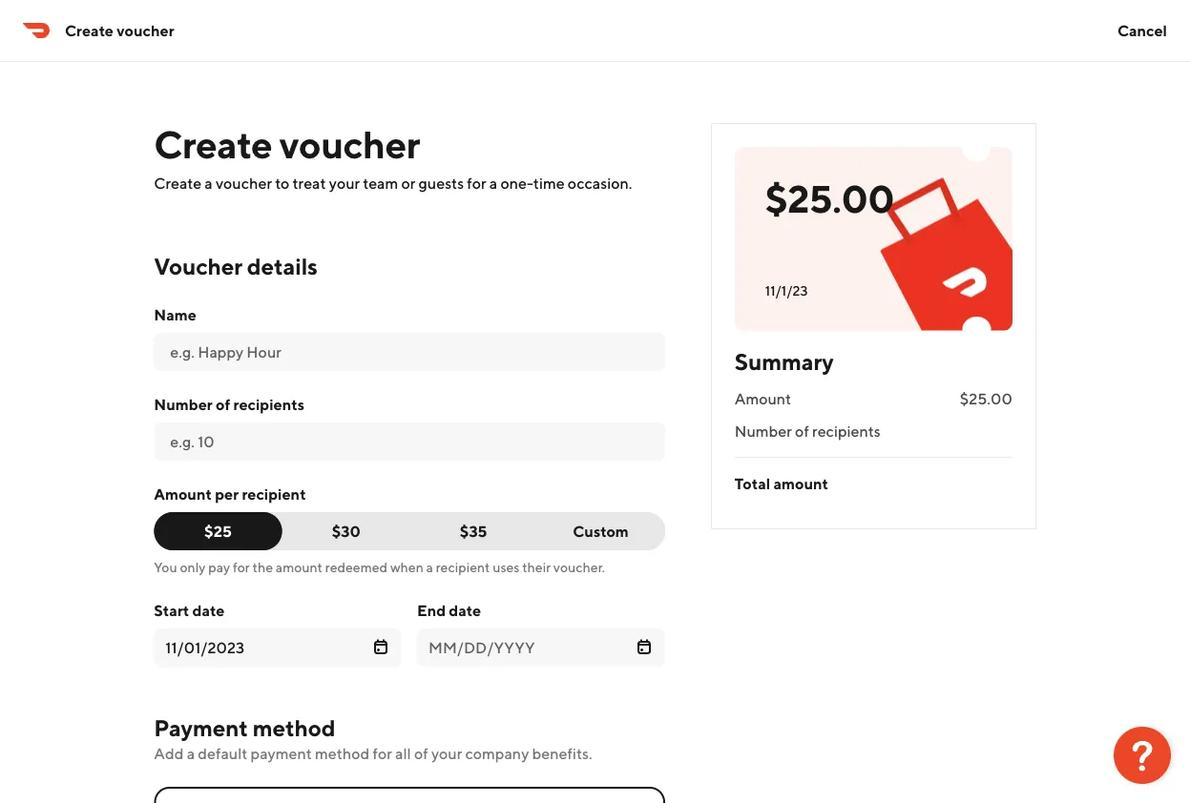 Task type: vqa. For each thing, say whether or not it's contained in the screenshot.
Payment within Payment method Add a default payment method for all of your company benefits.
yes



Task type: describe. For each thing, give the bounding box(es) containing it.
select a date image
[[636, 639, 652, 655]]

of inside payment method add a default payment method for all of your company benefits.
[[414, 745, 428, 763]]

your inside payment method add a default payment method for all of your company benefits.
[[431, 745, 462, 763]]

only
[[180, 560, 206, 575]]

amount for amount per recipient
[[154, 485, 212, 503]]

occasion.
[[568, 174, 632, 192]]

voucher details
[[154, 252, 318, 280]]

for inside payment method add a default payment method for all of your company benefits.
[[373, 745, 392, 763]]

you only pay for the amount redeemed when a recipient uses their voucher.
[[154, 560, 605, 575]]

total
[[735, 475, 770, 493]]

work portal for keywords
[[23, 38, 198, 56]]

1 horizontal spatial recipient
[[436, 560, 490, 575]]

0 vertical spatial amount
[[773, 475, 828, 493]]

payment
[[251, 745, 312, 763]]

the
[[252, 560, 273, 575]]

name
[[154, 306, 196, 324]]

details
[[247, 252, 318, 280]]

date for end date
[[449, 602, 481, 620]]

0 horizontal spatial recipients
[[233, 396, 304, 414]]

cancel
[[1117, 21, 1167, 40]]

$25 button
[[154, 512, 282, 551]]

1 vertical spatial method
[[315, 745, 370, 763]]

0 vertical spatial method
[[253, 714, 335, 742]]

go to doordash.com link
[[0, 536, 305, 575]]

group orders
[[57, 251, 153, 269]]

select a date image
[[373, 639, 388, 655]]

a left one-
[[489, 174, 497, 192]]

Number of recipients number field
[[170, 431, 649, 452]]

0 horizontal spatial amount
[[276, 560, 323, 575]]

start
[[154, 602, 189, 620]]

a inside payment method add a default payment method for all of your company benefits.
[[187, 745, 195, 763]]

voucher for create voucher
[[117, 21, 174, 40]]

go
[[57, 546, 78, 564]]

team
[[363, 174, 398, 192]]

time
[[533, 174, 565, 192]]

uses
[[493, 560, 520, 575]]

default
[[198, 745, 248, 763]]

payment method add a default payment method for all of your company benefits.
[[154, 714, 592, 763]]

group
[[57, 251, 102, 269]]

1 horizontal spatial number
[[735, 422, 792, 440]]

1 vertical spatial recipients
[[812, 422, 881, 440]]

keywords
[[132, 38, 198, 56]]

end date
[[417, 602, 481, 620]]

one-
[[501, 174, 533, 192]]

or
[[401, 174, 415, 192]]

expensed meals link
[[0, 115, 305, 153]]

for right portal
[[109, 38, 129, 56]]

create voucher
[[65, 21, 174, 40]]

End date text field
[[429, 637, 621, 659]]

0 vertical spatial of
[[216, 396, 230, 414]]

pay
[[208, 560, 230, 575]]

$35 button
[[409, 512, 538, 551]]

when
[[390, 560, 424, 575]]

voucher
[[154, 252, 242, 280]]

start date
[[154, 602, 225, 620]]

custom
[[573, 523, 629, 541]]

to inside 'create voucher create a voucher to treat your team or guests for a one-time occasion.'
[[275, 174, 289, 192]]

create for create voucher
[[65, 21, 114, 40]]

$35
[[460, 523, 487, 541]]



Task type: locate. For each thing, give the bounding box(es) containing it.
to left treat
[[275, 174, 289, 192]]

Name text field
[[170, 341, 649, 364]]

1 horizontal spatial number of recipients
[[735, 422, 881, 440]]

1 horizontal spatial of
[[414, 745, 428, 763]]

$30
[[332, 523, 361, 541]]

number up 'total'
[[735, 422, 792, 440]]

1 vertical spatial number
[[735, 422, 792, 440]]

payment left the methods
[[57, 419, 119, 438]]

of up total amount
[[795, 422, 809, 440]]

1 vertical spatial amount
[[276, 560, 323, 575]]

your right all
[[431, 745, 462, 763]]

0 horizontal spatial amount
[[154, 485, 212, 503]]

1 vertical spatial voucher
[[279, 121, 420, 167]]

amount right the
[[276, 560, 323, 575]]

0 vertical spatial number of recipients
[[154, 396, 304, 414]]

payment for method
[[154, 714, 248, 742]]

voucher
[[117, 21, 174, 40], [279, 121, 420, 167], [216, 174, 272, 192]]

0 vertical spatial recipients
[[233, 396, 304, 414]]

work
[[23, 38, 61, 56]]

your right treat
[[329, 174, 360, 192]]

of up per
[[216, 396, 230, 414]]

0 horizontal spatial $25.00
[[765, 176, 894, 221]]

1 horizontal spatial voucher
[[216, 174, 272, 192]]

number of recipients up the methods
[[154, 396, 304, 414]]

your inside 'create voucher create a voucher to treat your team or guests for a one-time occasion.'
[[329, 174, 360, 192]]

2 date from the left
[[449, 602, 481, 620]]

company
[[465, 745, 529, 763]]

0 horizontal spatial of
[[216, 396, 230, 414]]

1 vertical spatial to
[[82, 546, 96, 564]]

voucher.
[[553, 560, 605, 575]]

0 horizontal spatial to
[[82, 546, 96, 564]]

date right end
[[449, 602, 481, 620]]

amount per recipient option group
[[154, 512, 665, 551]]

1 vertical spatial number of recipients
[[735, 422, 881, 440]]

method
[[253, 714, 335, 742], [315, 745, 370, 763]]

1 horizontal spatial $25.00
[[960, 390, 1012, 408]]

all
[[395, 745, 411, 763]]

2 horizontal spatial of
[[795, 422, 809, 440]]

1 horizontal spatial date
[[449, 602, 481, 620]]

voucher for create voucher create a voucher to treat your team or guests for a one-time occasion.
[[279, 121, 420, 167]]

1 horizontal spatial amount
[[773, 475, 828, 493]]

1 date from the left
[[192, 602, 225, 620]]

2 vertical spatial create
[[154, 174, 201, 192]]

0 vertical spatial $25.00
[[765, 176, 894, 221]]

orders
[[105, 251, 153, 269]]

number of recipients
[[154, 396, 304, 414], [735, 422, 881, 440]]

a right the add
[[187, 745, 195, 763]]

payment methods
[[57, 419, 185, 438]]

per
[[215, 485, 239, 503]]

amount down summary
[[735, 390, 791, 408]]

$25
[[204, 523, 232, 541]]

recipient right per
[[242, 485, 306, 503]]

you
[[154, 560, 177, 575]]

date right start
[[192, 602, 225, 620]]

1 horizontal spatial amount
[[735, 390, 791, 408]]

2 vertical spatial voucher
[[216, 174, 272, 192]]

0 horizontal spatial payment
[[57, 419, 119, 438]]

0 vertical spatial to
[[275, 174, 289, 192]]

method left all
[[315, 745, 370, 763]]

amount
[[735, 390, 791, 408], [154, 485, 212, 503]]

of right all
[[414, 745, 428, 763]]

0 horizontal spatial voucher
[[117, 21, 174, 40]]

for
[[109, 38, 129, 56], [467, 174, 486, 192], [233, 560, 250, 575], [373, 745, 392, 763]]

2 horizontal spatial voucher
[[279, 121, 420, 167]]

create
[[65, 21, 114, 40], [154, 121, 272, 167], [154, 174, 201, 192]]

recipient down $35
[[436, 560, 490, 575]]

0 vertical spatial create
[[65, 21, 114, 40]]

amount right 'total'
[[773, 475, 828, 493]]

for right guests
[[467, 174, 486, 192]]

number of recipients up total amount
[[735, 422, 881, 440]]

create voucher create a voucher to treat your team or guests for a one-time occasion.
[[154, 121, 632, 192]]

a right the when
[[426, 560, 433, 575]]

amount
[[773, 475, 828, 493], [276, 560, 323, 575]]

end
[[417, 602, 446, 620]]

guests
[[419, 174, 464, 192]]

add
[[154, 745, 184, 763]]

1 vertical spatial $25.00
[[960, 390, 1012, 408]]

voucher left treat
[[216, 174, 272, 192]]

1 horizontal spatial to
[[275, 174, 289, 192]]

0 horizontal spatial number of recipients
[[154, 396, 304, 414]]

0 vertical spatial amount
[[735, 390, 791, 408]]

redeemed
[[325, 560, 388, 575]]

0 vertical spatial your
[[329, 174, 360, 192]]

benefits.
[[532, 745, 592, 763]]

to
[[275, 174, 289, 192], [82, 546, 96, 564]]

cancel button
[[1102, 11, 1182, 50]]

recipients
[[233, 396, 304, 414], [812, 422, 881, 440]]

1 vertical spatial of
[[795, 422, 809, 440]]

method up "payment"
[[253, 714, 335, 742]]

payment inside payment methods link
[[57, 419, 119, 438]]

payment methods link
[[0, 409, 305, 448]]

amount left per
[[154, 485, 212, 503]]

1 vertical spatial your
[[431, 745, 462, 763]]

11/1/23
[[765, 283, 808, 299]]

payment inside payment method add a default payment method for all of your company benefits.
[[154, 714, 248, 742]]

total amount
[[735, 475, 828, 493]]

Custom button
[[537, 512, 665, 551]]

a down expensed meals link
[[205, 174, 213, 192]]

1 horizontal spatial payment
[[154, 714, 248, 742]]

number up the methods
[[154, 396, 213, 414]]

1 vertical spatial payment
[[154, 714, 248, 742]]

amount for amount
[[735, 390, 791, 408]]

0 horizontal spatial recipient
[[242, 485, 306, 503]]

doordash.com
[[99, 546, 202, 564]]

amount per recipient
[[154, 485, 306, 503]]

payment for methods
[[57, 419, 119, 438]]

payment
[[57, 419, 119, 438], [154, 714, 248, 742]]

$30 button
[[267, 512, 410, 551]]

0 vertical spatial number
[[154, 396, 213, 414]]

open resource center image
[[1114, 727, 1171, 784]]

for left all
[[373, 745, 392, 763]]

payment up default
[[154, 714, 248, 742]]

date for start date
[[192, 602, 225, 620]]

0 horizontal spatial number
[[154, 396, 213, 414]]

1 vertical spatial recipient
[[436, 560, 490, 575]]

0 horizontal spatial date
[[192, 602, 225, 620]]

number
[[154, 396, 213, 414], [735, 422, 792, 440]]

their
[[522, 560, 551, 575]]

create for create voucher create a voucher to treat your team or guests for a one-time occasion.
[[154, 121, 272, 167]]

0 vertical spatial payment
[[57, 419, 119, 438]]

1 vertical spatial create
[[154, 121, 272, 167]]

portal
[[64, 38, 106, 56]]

for left the
[[233, 560, 250, 575]]

for inside 'create voucher create a voucher to treat your team or guests for a one-time occasion.'
[[467, 174, 486, 192]]

group orders link
[[0, 240, 305, 279]]

date
[[192, 602, 225, 620], [449, 602, 481, 620]]

0 horizontal spatial your
[[329, 174, 360, 192]]

0 vertical spatial recipient
[[242, 485, 306, 503]]

recipient
[[242, 485, 306, 503], [436, 560, 490, 575]]

your
[[329, 174, 360, 192], [431, 745, 462, 763]]

to right go
[[82, 546, 96, 564]]

methods
[[122, 419, 185, 438]]

2 vertical spatial of
[[414, 745, 428, 763]]

voucher right portal
[[117, 21, 174, 40]]

summary
[[735, 348, 834, 375]]

1 horizontal spatial recipients
[[812, 422, 881, 440]]

1 horizontal spatial your
[[431, 745, 462, 763]]

$25.00
[[765, 176, 894, 221], [960, 390, 1012, 408]]

expensed meals
[[57, 125, 170, 143]]

0 vertical spatial voucher
[[117, 21, 174, 40]]

go to doordash.com
[[57, 546, 202, 564]]

treat
[[292, 174, 326, 192]]

a
[[205, 174, 213, 192], [489, 174, 497, 192], [426, 560, 433, 575], [187, 745, 195, 763]]

meals
[[129, 125, 170, 143]]

of
[[216, 396, 230, 414], [795, 422, 809, 440], [414, 745, 428, 763]]

Start date text field
[[165, 637, 358, 659]]

1 vertical spatial amount
[[154, 485, 212, 503]]

expensed
[[57, 125, 126, 143]]

voucher up team
[[279, 121, 420, 167]]



